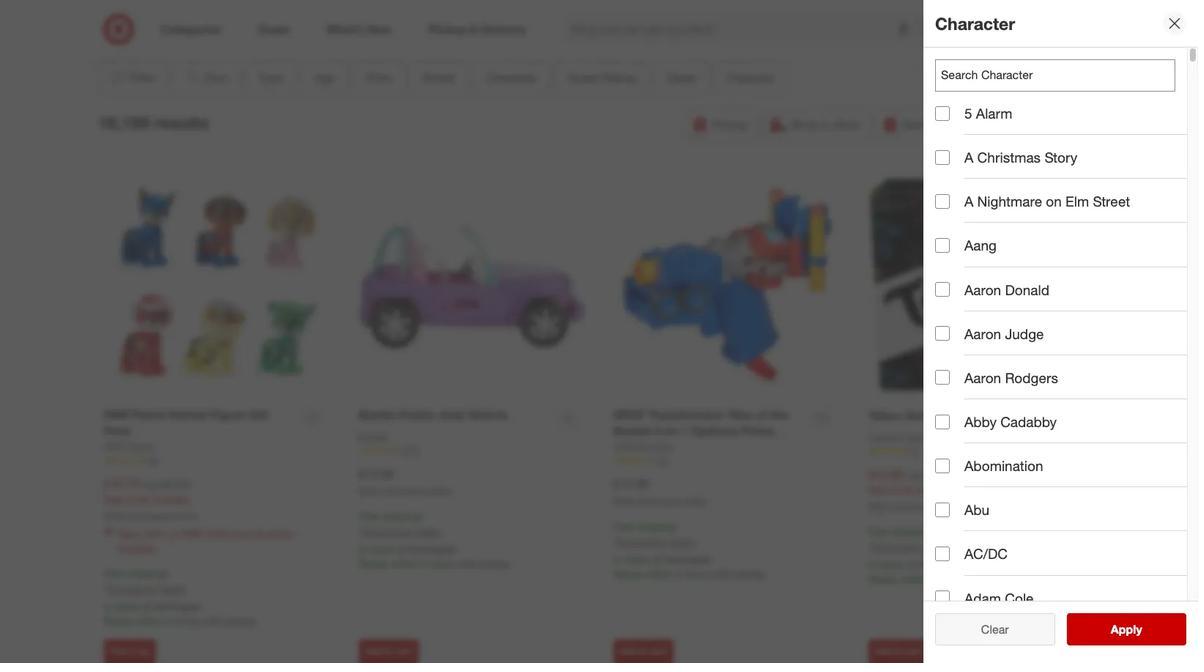 Task type: vqa. For each thing, say whether or not it's contained in the screenshot.
registry
no



Task type: locate. For each thing, give the bounding box(es) containing it.
4 years from the left
[[827, 30, 852, 42]]

exclusions apply. link for nerf transformers: rise of the beasts 2-in-1 optimus prime blaster
[[617, 535, 697, 548]]

18,199
[[98, 112, 150, 133]]

add for jeep
[[365, 646, 382, 657]]

1 barbie from the top
[[359, 407, 395, 422]]

2 for paw patrol animal figure gift pack
[[166, 615, 171, 627]]

1 horizontal spatial character
[[936, 13, 1016, 33]]

nerf transformers: rise of the beasts 2-in-1 optimus prime blaster link
[[614, 406, 805, 455]]

paw for paw patrol
[[104, 440, 125, 453]]

free shipping * * exclusions apply. in stock at  northgate ready within 2 hours with pickup for patrol
[[104, 567, 255, 627]]

add to cart for jeep
[[365, 646, 412, 657]]

within for barbie purple jeep vehicle
[[391, 558, 418, 570]]

0 horizontal spatial add
[[365, 646, 382, 657]]

with for paw patrol animal figure gift pack
[[203, 615, 222, 627]]

0 horizontal spatial $13.99
[[359, 466, 394, 481]]

paw inside "link"
[[104, 440, 125, 453]]

cadabby
[[1001, 413, 1057, 430]]

at for barbie purple jeep vehicle
[[398, 543, 407, 555]]

$13.99 down blaster
[[614, 476, 649, 491]]

search
[[914, 23, 949, 38]]

$13.99 when purchased online for purple
[[359, 466, 452, 497]]

1 vertical spatial paw
[[104, 440, 125, 453]]

aaron judge
[[965, 325, 1044, 342]]

2 horizontal spatial add to cart
[[875, 646, 922, 657]]

guest
[[568, 70, 599, 85]]

add for rise
[[620, 646, 637, 657]]

3 aaron from the top
[[965, 369, 1002, 386]]

hours inside free shipping * exclusions apply. in stock at  northgate ready within 2 hours with pickup
[[939, 573, 965, 585]]

0 horizontal spatial add to cart button
[[359, 640, 419, 663]]

0 horizontal spatial ends
[[127, 493, 149, 506]]

exclusions apply. link
[[362, 525, 442, 538], [617, 535, 697, 548], [872, 541, 952, 553], [107, 582, 187, 595]]

ready for barbie purple jeep vehicle
[[359, 558, 388, 570]]

0 horizontal spatial character
[[486, 70, 537, 85]]

a christmas story
[[965, 149, 1078, 166]]

1 add from the left
[[365, 646, 382, 657]]

nerf transformers: rise of the beasts 2-in-1 optimus prime blaster image
[[614, 172, 839, 398], [614, 172, 839, 398]]

patrol for paw patrol animal figure gift pack
[[132, 407, 165, 422]]

store
[[834, 117, 860, 132]]

patrol up 32
[[128, 440, 154, 453]]

character
[[936, 13, 1016, 33], [486, 70, 537, 85]]

years right 5–7
[[522, 30, 547, 42]]

patrol up the paw patrol
[[132, 407, 165, 422]]

purchased down 20
[[639, 496, 681, 507]]

years for 5–7 years
[[522, 30, 547, 42]]

0 horizontal spatial to
[[384, 646, 393, 657]]

0 horizontal spatial add to cart
[[365, 646, 412, 657]]

featured
[[728, 70, 774, 85]]

pick it up button
[[104, 640, 156, 663]]

paw right 30%
[[182, 528, 203, 540]]

years right 2–4 at left top
[[373, 30, 397, 42]]

1 horizontal spatial sale
[[869, 484, 889, 496]]

patrol left toys
[[206, 528, 233, 540]]

online down today
[[938, 501, 962, 512]]

5 years from the left
[[971, 30, 996, 42]]

aaron right aaron judge checkbox
[[965, 325, 1002, 342]]

adam
[[965, 589, 1002, 606]]

on for elm
[[1046, 193, 1062, 210]]

sale down $15.69
[[869, 484, 889, 496]]

online inside $15.69 reg $19.89 sale ends today at 1:00pm pt when purchased online
[[938, 501, 962, 512]]

$15.69 reg $19.89 sale ends today at 1:00pm pt when purchased online
[[869, 467, 1007, 512]]

reg inside $15.69 reg $19.89 sale ends today at 1:00pm pt when purchased online
[[907, 469, 922, 481]]

barbie down barbie purple jeep vehicle link
[[359, 430, 389, 443]]

ends inside $16.79 reg $20.99 sale ends tuesday when purchased online
[[127, 493, 149, 506]]

today
[[917, 484, 943, 496]]

0 vertical spatial barbie
[[359, 407, 395, 422]]

Aaron Judge checkbox
[[936, 326, 950, 341]]

at inside free shipping * exclusions apply. in stock at  northgate ready within 2 hours with pickup
[[908, 558, 916, 571]]

2 vertical spatial paw
[[182, 528, 203, 540]]

shipping
[[382, 510, 421, 523], [637, 520, 676, 533], [892, 526, 931, 538], [127, 567, 166, 580]]

3 add to cart button from the left
[[869, 640, 929, 663]]

at
[[946, 484, 954, 496], [398, 543, 407, 555], [653, 553, 662, 565], [908, 558, 916, 571], [143, 600, 152, 612]]

on left elm
[[1046, 193, 1062, 210]]

when
[[359, 486, 381, 497], [614, 496, 636, 507], [869, 501, 891, 512], [104, 511, 127, 522]]

barbie purple jeep vehicle image
[[359, 172, 584, 398], [359, 172, 584, 398]]

patrol inside paw patrol animal figure gift pack
[[132, 407, 165, 422]]

years inside "link"
[[522, 30, 547, 42]]

2 add to cart from the left
[[620, 646, 667, 657]]

shipping down 20
[[637, 520, 676, 533]]

years
[[373, 30, 397, 42], [522, 30, 547, 42], [675, 30, 700, 42], [827, 30, 852, 42], [971, 30, 996, 42]]

1 horizontal spatial free shipping * * exclusions apply. in stock at  northgate ready within 2 hours with pickup
[[359, 510, 510, 570]]

1 vertical spatial character
[[486, 70, 537, 85]]

apply.
[[414, 525, 442, 538], [669, 535, 697, 548], [924, 541, 952, 553], [159, 582, 187, 595]]

reg inside $16.79 reg $20.99 sale ends tuesday when purchased online
[[142, 478, 157, 490]]

hours for nerf transformers: rise of the beasts 2-in-1 optimus prime blaster
[[684, 568, 710, 580]]

a right a nightmare on elm street option
[[965, 193, 974, 210]]

age button
[[302, 61, 347, 93]]

figure
[[210, 407, 245, 422]]

aaron right aaron rodgers "option"
[[965, 369, 1002, 386]]

sale
[[869, 484, 889, 496], [104, 493, 124, 506]]

filter button
[[98, 61, 166, 93]]

2 a from the top
[[965, 193, 974, 210]]

exclusions for nerf transformers: rise of the beasts 2-in-1 optimus prime blaster
[[617, 535, 666, 548]]

2 cart from the left
[[650, 646, 667, 657]]

patrol for paw patrol
[[128, 440, 154, 453]]

1 vertical spatial a
[[965, 193, 974, 210]]

barbie up barbie link
[[359, 407, 395, 422]]

character inside button
[[486, 70, 537, 85]]

paw inside paw patrol animal figure gift pack
[[104, 407, 129, 422]]

exclusions apply. link for taboo game
[[872, 541, 952, 553]]

2–4 years link
[[300, 0, 450, 44]]

alarm
[[977, 105, 1013, 122]]

sale inside $15.69 reg $19.89 sale ends today at 1:00pm pt when purchased online
[[869, 484, 889, 496]]

1 horizontal spatial add
[[620, 646, 637, 657]]

sale inside $16.79 reg $20.99 sale ends tuesday when purchased online
[[104, 493, 124, 506]]

0 horizontal spatial cart
[[395, 646, 412, 657]]

stock for nerf transformers: rise of the beasts 2-in-1 optimus prime blaster
[[625, 553, 650, 565]]

1 to from the left
[[384, 646, 393, 657]]

online down the '20' link
[[683, 496, 707, 507]]

beasts
[[614, 424, 652, 438]]

online down 372 link on the left bottom of the page
[[428, 486, 452, 497]]

on right 30%
[[168, 528, 179, 540]]

shipping down today
[[892, 526, 931, 538]]

0 vertical spatial paw
[[104, 407, 129, 422]]

buddies
[[118, 542, 155, 555]]

a right a christmas story option
[[965, 149, 974, 166]]

pickup for paw patrol animal figure gift pack
[[225, 615, 255, 627]]

in for paw patrol animal figure gift pack
[[104, 600, 112, 612]]

purchased down today
[[894, 501, 936, 512]]

0 vertical spatial a
[[965, 149, 974, 166]]

aaron for aaron judge
[[965, 325, 1002, 342]]

8–10 years
[[649, 30, 700, 42]]

2 vertical spatial aaron
[[965, 369, 1002, 386]]

exclusions
[[362, 525, 411, 538], [617, 535, 666, 548], [872, 541, 921, 553], [107, 582, 156, 595]]

1 vertical spatial aaron
[[965, 325, 1002, 342]]

exclusions inside free shipping * exclusions apply. in stock at  northgate ready within 2 hours with pickup
[[872, 541, 921, 553]]

to for rise
[[639, 646, 648, 657]]

within for paw patrol animal figure gift pack
[[136, 615, 163, 627]]

paw down pack
[[104, 440, 125, 453]]

paw patrol animal figure gift pack link
[[104, 406, 295, 440]]

shipping for barbie purple jeep vehicle
[[382, 510, 421, 523]]

Abomination checkbox
[[936, 458, 950, 473]]

1 horizontal spatial $13.99
[[614, 476, 649, 491]]

0 horizontal spatial reg
[[142, 478, 157, 490]]

patrol inside 'save 30% on paw patrol toys & pillow buddies'
[[206, 528, 233, 540]]

pickup inside free shipping * exclusions apply. in stock at  northgate ready within 2 hours with pickup
[[990, 573, 1020, 585]]

ready for paw patrol animal figure gift pack
[[104, 615, 133, 627]]

3 add from the left
[[875, 646, 892, 657]]

free for paw patrol animal figure gift pack
[[104, 567, 124, 580]]

372
[[404, 445, 419, 456]]

online
[[428, 486, 452, 497], [683, 496, 707, 507], [938, 501, 962, 512], [173, 511, 197, 522]]

stock for paw patrol animal figure gift pack
[[115, 600, 140, 612]]

1 horizontal spatial $13.99 when purchased online
[[614, 476, 707, 507]]

3 years from the left
[[675, 30, 700, 42]]

pt
[[995, 484, 1007, 496]]

online inside $16.79 reg $20.99 sale ends tuesday when purchased online
[[173, 511, 197, 522]]

2 aaron from the top
[[965, 325, 1002, 342]]

add to cart button
[[359, 640, 419, 663], [614, 640, 674, 663], [869, 640, 929, 663]]

2 for barbie purple jeep vehicle
[[421, 558, 426, 570]]

18,199 results
[[98, 112, 209, 133]]

reg up today
[[907, 469, 922, 481]]

2 horizontal spatial to
[[894, 646, 903, 657]]

northgate inside free shipping * exclusions apply. in stock at  northgate ready within 2 hours with pickup
[[919, 558, 966, 571]]

within inside free shipping * exclusions apply. in stock at  northgate ready within 2 hours with pickup
[[901, 573, 928, 585]]

1 cart from the left
[[395, 646, 412, 657]]

of
[[757, 407, 768, 422]]

taboo game
[[869, 408, 939, 422]]

abomination
[[965, 457, 1044, 474]]

months
[[221, 30, 255, 42]]

0 horizontal spatial $13.99 when purchased online
[[359, 466, 452, 497]]

Abu checkbox
[[936, 502, 950, 517]]

0 vertical spatial character
[[936, 13, 1016, 33]]

Aaron Rodgers checkbox
[[936, 370, 950, 385]]

a
[[965, 149, 974, 166], [965, 193, 974, 210]]

$13.99 down barbie link
[[359, 466, 394, 481]]

years for 11–13 years
[[827, 30, 852, 42]]

patrol inside "link"
[[128, 440, 154, 453]]

aaron right aaron donald option
[[965, 281, 1002, 298]]

0 vertical spatial on
[[1046, 193, 1062, 210]]

0 horizontal spatial on
[[168, 528, 179, 540]]

reg down 32
[[142, 478, 157, 490]]

hours for barbie purple jeep vehicle
[[429, 558, 455, 570]]

paw patrol animal figure gift pack image
[[104, 172, 329, 398], [104, 172, 329, 398]]

pick
[[110, 646, 128, 657]]

0 vertical spatial patrol
[[132, 407, 165, 422]]

on inside 'save 30% on paw patrol toys & pillow buddies'
[[168, 528, 179, 540]]

ends down $16.79
[[127, 493, 149, 506]]

ends inside $15.69 reg $19.89 sale ends today at 1:00pm pt when purchased online
[[891, 484, 914, 496]]

1 aaron from the top
[[965, 281, 1002, 298]]

3 cart from the left
[[905, 646, 922, 657]]

8–10 years link
[[599, 0, 749, 44]]

barbie for barbie
[[359, 430, 389, 443]]

northgate
[[409, 543, 456, 555], [664, 553, 711, 565], [919, 558, 966, 571], [154, 600, 201, 612]]

$13.99 for barbie purple jeep vehicle
[[359, 466, 394, 481]]

$16.79 reg $20.99 sale ends tuesday when purchased online
[[104, 476, 197, 522]]

2-
[[655, 424, 667, 438]]

2 horizontal spatial add to cart button
[[869, 640, 929, 663]]

add to cart button for jeep
[[359, 640, 419, 663]]

years for 8–10 years
[[675, 30, 700, 42]]

$13.99 when purchased online down 372
[[359, 466, 452, 497]]

1 horizontal spatial ends
[[891, 484, 914, 496]]

2 horizontal spatial add
[[875, 646, 892, 657]]

paw up pack
[[104, 407, 129, 422]]

0 horizontal spatial sale
[[104, 493, 124, 506]]

2 years from the left
[[522, 30, 547, 42]]

1 a from the top
[[965, 149, 974, 166]]

2 horizontal spatial free shipping * * exclusions apply. in stock at  northgate ready within 2 hours with pickup
[[614, 520, 765, 580]]

on inside character dialog
[[1046, 193, 1062, 210]]

on
[[1046, 193, 1062, 210], [168, 528, 179, 540]]

2 add from the left
[[620, 646, 637, 657]]

shipping for nerf transformers: rise of the beasts 2-in-1 optimus prime blaster
[[637, 520, 676, 533]]

1 years from the left
[[373, 30, 397, 42]]

paw patrol link
[[104, 440, 154, 454]]

barbie link
[[359, 430, 389, 444]]

2 vertical spatial patrol
[[206, 528, 233, 540]]

3 add to cart from the left
[[875, 646, 922, 657]]

32 link
[[104, 454, 329, 467]]

free
[[359, 510, 379, 523], [614, 520, 634, 533], [869, 526, 889, 538], [104, 567, 124, 580]]

character button
[[473, 61, 550, 93]]

0 horizontal spatial free shipping * * exclusions apply. in stock at  northgate ready within 2 hours with pickup
[[104, 567, 255, 627]]

aang
[[965, 237, 997, 254]]

when inside $16.79 reg $20.99 sale ends tuesday when purchased online
[[104, 511, 127, 522]]

years right the 8–10
[[675, 30, 700, 42]]

1 horizontal spatial cart
[[650, 646, 667, 657]]

free inside free shipping * exclusions apply. in stock at  northgate ready within 2 hours with pickup
[[869, 526, 889, 538]]

1 add to cart from the left
[[365, 646, 412, 657]]

ends down $15.69
[[891, 484, 914, 496]]

free for barbie purple jeep vehicle
[[359, 510, 379, 523]]

shipping inside free shipping * exclusions apply. in stock at  northgate ready within 2 hours with pickup
[[892, 526, 931, 538]]

with inside free shipping * exclusions apply. in stock at  northgate ready within 2 hours with pickup
[[968, 573, 987, 585]]

reg for $15.69
[[907, 469, 922, 481]]

ends
[[891, 484, 914, 496], [127, 493, 149, 506]]

to for jeep
[[384, 646, 393, 657]]

0–24 months link
[[150, 0, 300, 44]]

2 link
[[869, 445, 1095, 458]]

add to cart
[[365, 646, 412, 657], [620, 646, 667, 657], [875, 646, 922, 657]]

vehicle
[[468, 407, 508, 422]]

1 horizontal spatial add to cart button
[[614, 640, 674, 663]]

$13.99 when purchased online down 20
[[614, 476, 707, 507]]

taboo game image
[[869, 172, 1095, 399], [869, 172, 1095, 399]]

shipping down 372
[[382, 510, 421, 523]]

aaron for aaron rodgers
[[965, 369, 1002, 386]]

when down $15.69
[[869, 501, 891, 512]]

story
[[1045, 149, 1078, 166]]

years right 11–13
[[827, 30, 852, 42]]

1 add to cart button from the left
[[359, 640, 419, 663]]

when up save
[[104, 511, 127, 522]]

11–13 years
[[796, 30, 852, 42]]

adam cole
[[965, 589, 1034, 606]]

2 add to cart button from the left
[[614, 640, 674, 663]]

0 vertical spatial aaron
[[965, 281, 1002, 298]]

blaster
[[614, 440, 653, 455]]

11–13 years link
[[749, 0, 899, 44]]

2 to from the left
[[639, 646, 648, 657]]

apply. for nerf transformers: rise of the beasts 2-in-1 optimus prime blaster
[[669, 535, 697, 548]]

$13.99 for nerf transformers: rise of the beasts 2-in-1 optimus prime blaster
[[614, 476, 649, 491]]

shop in store
[[790, 117, 860, 132]]

1 vertical spatial barbie
[[359, 430, 389, 443]]

years right 14+
[[971, 30, 996, 42]]

hours
[[429, 558, 455, 570], [684, 568, 710, 580], [939, 573, 965, 585], [174, 615, 200, 627]]

sale down $16.79
[[104, 493, 124, 506]]

online down tuesday
[[173, 511, 197, 522]]

$13.99
[[359, 466, 394, 481], [614, 476, 649, 491]]

exclusions for paw patrol animal figure gift pack
[[107, 582, 156, 595]]

tuesday
[[152, 493, 190, 506]]

2 barbie from the top
[[359, 430, 389, 443]]

3 to from the left
[[894, 646, 903, 657]]

1 vertical spatial patrol
[[128, 440, 154, 453]]

barbie
[[359, 407, 395, 422], [359, 430, 389, 443]]

2 horizontal spatial cart
[[905, 646, 922, 657]]

5
[[965, 105, 973, 122]]

a nightmare on elm street
[[965, 193, 1131, 210]]

with for barbie purple jeep vehicle
[[458, 558, 477, 570]]

1 vertical spatial on
[[168, 528, 179, 540]]

1 horizontal spatial reg
[[907, 469, 922, 481]]

when down barbie link
[[359, 486, 381, 497]]

rodgers
[[1006, 369, 1059, 386]]

1 horizontal spatial to
[[639, 646, 648, 657]]

price
[[366, 70, 392, 85]]

What can we help you find? suggestions appear below search field
[[562, 13, 924, 45]]

1 horizontal spatial add to cart
[[620, 646, 667, 657]]

5 alarm
[[965, 105, 1013, 122]]

in inside free shipping * exclusions apply. in stock at  northgate ready within 2 hours with pickup
[[869, 558, 877, 571]]

hasbro gaming link
[[869, 430, 941, 445]]

1 horizontal spatial on
[[1046, 193, 1062, 210]]

None text field
[[936, 59, 1176, 92]]

ready inside free shipping * exclusions apply. in stock at  northgate ready within 2 hours with pickup
[[869, 573, 898, 585]]

shipping down buddies
[[127, 567, 166, 580]]

exclusions apply. link for paw patrol animal figure gift pack
[[107, 582, 187, 595]]

purchased up 30%
[[129, 511, 171, 522]]



Task type: describe. For each thing, give the bounding box(es) containing it.
sale for $16.79
[[104, 493, 124, 506]]

the
[[771, 407, 789, 422]]

in for barbie purple jeep vehicle
[[359, 543, 367, 555]]

purchased inside $15.69 reg $19.89 sale ends today at 1:00pm pt when purchased online
[[894, 501, 936, 512]]

elm
[[1066, 193, 1090, 210]]

paw patrol
[[104, 440, 154, 453]]

animal
[[169, 407, 207, 422]]

on for paw
[[168, 528, 179, 540]]

abu
[[965, 501, 990, 518]]

ready for nerf transformers: rise of the beasts 2-in-1 optimus prime blaster
[[614, 568, 643, 580]]

purchased down 372
[[384, 486, 426, 497]]

age
[[314, 70, 335, 85]]

cart for jeep
[[395, 646, 412, 657]]

1
[[681, 424, 688, 438]]

years for 14+ years
[[971, 30, 996, 42]]

street
[[1093, 193, 1131, 210]]

pickup for nerf transformers: rise of the beasts 2-in-1 optimus prime blaster
[[735, 568, 765, 580]]

add to cart button for rise
[[614, 640, 674, 663]]

* inside free shipping * exclusions apply. in stock at  northgate ready within 2 hours with pickup
[[869, 541, 872, 553]]

14+ years
[[951, 30, 996, 42]]

northgate for barbie purple jeep vehicle
[[409, 543, 456, 555]]

brand
[[423, 70, 455, 85]]

save 30% on paw patrol toys & pillow buddies
[[118, 528, 293, 555]]

5 Alarm checkbox
[[936, 106, 950, 121]]

pickup for barbie purple jeep vehicle
[[480, 558, 510, 570]]

sale for $15.69
[[869, 484, 889, 496]]

prime
[[741, 424, 774, 438]]

$19.89
[[924, 469, 955, 481]]

2–4 years
[[352, 30, 397, 42]]

5–7 years
[[502, 30, 547, 42]]

$20.99
[[159, 478, 190, 490]]

purchased inside $16.79 reg $20.99 sale ends tuesday when purchased online
[[129, 511, 171, 522]]

jeep
[[438, 407, 465, 422]]

Abby Cadabby checkbox
[[936, 414, 950, 429]]

20 link
[[614, 454, 839, 467]]

transformers link
[[614, 440, 673, 454]]

search button
[[914, 13, 949, 48]]

pick it up
[[110, 646, 149, 657]]

type button
[[246, 61, 296, 93]]

sort button
[[172, 61, 240, 93]]

hasbro
[[869, 431, 902, 444]]

AC/DC checkbox
[[936, 547, 950, 561]]

paw for paw patrol animal figure gift pack
[[104, 407, 129, 422]]

apply. for barbie purple jeep vehicle
[[414, 525, 442, 538]]

same day delivery
[[903, 117, 1002, 132]]

gift
[[249, 407, 269, 422]]

abby cadabby
[[965, 413, 1057, 430]]

taboo
[[869, 408, 902, 422]]

1:00pm
[[957, 484, 992, 496]]

at for paw patrol animal figure gift pack
[[143, 600, 152, 612]]

hasbro gaming
[[869, 431, 941, 444]]

aaron for aaron donald
[[965, 281, 1002, 298]]

sort
[[205, 70, 228, 85]]

shipping for taboo game
[[892, 526, 931, 538]]

character dialog
[[924, 0, 1199, 663]]

in for nerf transformers: rise of the beasts 2-in-1 optimus prime blaster
[[614, 553, 622, 565]]

up
[[139, 646, 149, 657]]

it
[[131, 646, 136, 657]]

stock inside free shipping * exclusions apply. in stock at  northgate ready within 2 hours with pickup
[[880, 558, 905, 571]]

brand button
[[411, 61, 467, 93]]

Adam Cole checkbox
[[936, 591, 950, 605]]

free for nerf transformers: rise of the beasts 2-in-1 optimus prime blaster
[[614, 520, 634, 533]]

shop
[[790, 117, 818, 132]]

clear
[[982, 622, 1009, 637]]

add to cart for rise
[[620, 646, 667, 657]]

exclusions for barbie purple jeep vehicle
[[362, 525, 411, 538]]

2 for nerf transformers: rise of the beasts 2-in-1 optimus prime blaster
[[675, 568, 681, 580]]

northgate for paw patrol animal figure gift pack
[[154, 600, 201, 612]]

aaron rodgers
[[965, 369, 1059, 386]]

paw inside 'save 30% on paw patrol toys & pillow buddies'
[[182, 528, 203, 540]]

shipping for paw patrol animal figure gift pack
[[127, 567, 166, 580]]

with for nerf transformers: rise of the beasts 2-in-1 optimus prime blaster
[[713, 568, 732, 580]]

2 inside free shipping * exclusions apply. in stock at  northgate ready within 2 hours with pickup
[[930, 573, 936, 585]]

30%
[[144, 528, 165, 540]]

cart for rise
[[650, 646, 667, 657]]

guest rating button
[[556, 61, 649, 93]]

none text field inside character dialog
[[936, 59, 1176, 92]]

aaron donald
[[965, 281, 1050, 298]]

ends for $16.79
[[127, 493, 149, 506]]

apply. for paw patrol animal figure gift pack
[[159, 582, 187, 595]]

reg for $16.79
[[142, 478, 157, 490]]

5–7 years link
[[450, 0, 599, 44]]

at inside $15.69 reg $19.89 sale ends today at 1:00pm pt when purchased online
[[946, 484, 954, 496]]

free shipping * exclusions apply. in stock at  northgate ready within 2 hours with pickup
[[869, 526, 1020, 585]]

save
[[118, 528, 141, 540]]

barbie purple jeep vehicle
[[359, 407, 508, 422]]

A Christmas Story checkbox
[[936, 150, 950, 165]]

ac/dc
[[965, 545, 1008, 562]]

when inside $15.69 reg $19.89 sale ends today at 1:00pm pt when purchased online
[[869, 501, 891, 512]]

apply button
[[1067, 613, 1187, 645]]

0–24
[[195, 30, 218, 42]]

$13.99 when purchased online for transformers:
[[614, 476, 707, 507]]

when down blaster
[[614, 496, 636, 507]]

a for a christmas story
[[965, 149, 974, 166]]

taboo game link
[[869, 407, 939, 424]]

8–10
[[649, 30, 672, 42]]

20
[[659, 455, 669, 466]]

free shipping * * exclusions apply. in stock at  northgate ready within 2 hours with pickup for transformers:
[[614, 520, 765, 580]]

game
[[906, 408, 939, 422]]

christmas
[[978, 149, 1041, 166]]

pickup
[[712, 117, 748, 132]]

at for nerf transformers: rise of the beasts 2-in-1 optimus prime blaster
[[653, 553, 662, 565]]

donald
[[1006, 281, 1050, 298]]

in
[[821, 117, 831, 132]]

372 link
[[359, 444, 584, 457]]

14+
[[951, 30, 969, 42]]

pack
[[104, 424, 131, 438]]

free for taboo game
[[869, 526, 889, 538]]

2–4
[[352, 30, 370, 42]]

14+ years link
[[899, 0, 1048, 44]]

pillow
[[267, 528, 293, 540]]

5–7
[[502, 30, 520, 42]]

northgate for nerf transformers: rise of the beasts 2-in-1 optimus prime blaster
[[664, 553, 711, 565]]

transformers:
[[649, 407, 726, 422]]

Aang checkbox
[[936, 238, 950, 253]]

pickup button
[[685, 108, 757, 140]]

nerf transformers: rise of the beasts 2-in-1 optimus prime blaster
[[614, 407, 789, 455]]

rise
[[729, 407, 753, 422]]

free shipping * * exclusions apply. in stock at  northgate ready within 2 hours with pickup for purple
[[359, 510, 510, 570]]

within for nerf transformers: rise of the beasts 2-in-1 optimus prime blaster
[[646, 568, 673, 580]]

same
[[903, 117, 933, 132]]

results
[[154, 112, 209, 133]]

apply. inside free shipping * exclusions apply. in stock at  northgate ready within 2 hours with pickup
[[924, 541, 952, 553]]

a for a nightmare on elm street
[[965, 193, 974, 210]]

ends for $15.69
[[891, 484, 914, 496]]

featured button
[[715, 61, 786, 93]]

hours for paw patrol animal figure gift pack
[[174, 615, 200, 627]]

transformers
[[614, 440, 673, 453]]

apply
[[1111, 622, 1143, 637]]

$15.69
[[869, 467, 904, 482]]

A Nightmare on Elm Street checkbox
[[936, 194, 950, 209]]

Aaron Donald checkbox
[[936, 282, 950, 297]]

years for 2–4 years
[[373, 30, 397, 42]]

optimus
[[691, 424, 738, 438]]

character inside dialog
[[936, 13, 1016, 33]]

barbie for barbie purple jeep vehicle
[[359, 407, 395, 422]]

same day delivery button
[[876, 108, 1011, 140]]

abby
[[965, 413, 997, 430]]

$16.79
[[104, 476, 139, 491]]

stock for barbie purple jeep vehicle
[[370, 543, 395, 555]]

exclusions apply. link for barbie purple jeep vehicle
[[362, 525, 442, 538]]



